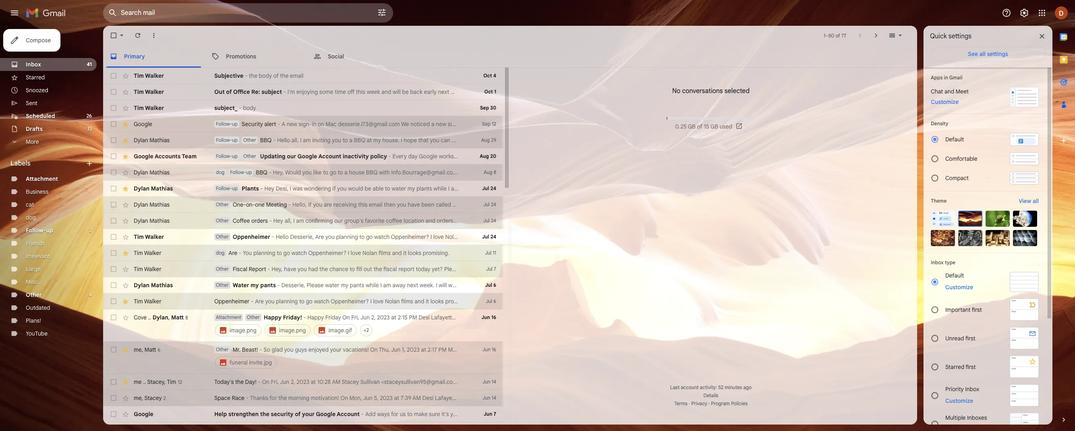 Task type: locate. For each thing, give the bounding box(es) containing it.
be left able
[[365, 185, 371, 192]]

16 row from the top
[[103, 309, 503, 342]]

0 vertical spatial next
[[438, 88, 449, 95]]

1 horizontal spatial image.png
[[279, 327, 306, 334]]

aug for bbq - hey, would you like to go to a house bbq with info.bourrage@gmail.com? best, jacob
[[484, 169, 492, 175]]

promotions
[[226, 53, 256, 60]]

jul for have
[[486, 266, 493, 272]]

2 vertical spatial first
[[966, 363, 976, 370]]

50
[[829, 32, 835, 38]]

1 horizontal spatial am
[[383, 282, 391, 289]]

1 vertical spatial 4
[[89, 292, 92, 298]]

inbox link
[[26, 61, 41, 68]]

main menu image
[[10, 8, 19, 18]]

1 cell from the top
[[214, 313, 463, 338]]

jul 24 for -
[[483, 201, 496, 207]]

0 vertical spatial oppenheimer?
[[391, 233, 429, 241]]

are up happy
[[255, 298, 264, 305]]

subject
[[262, 88, 282, 95]]

and down other oppenheimer - hello desserie, are you planning to go watch oppenheimer? i love nolan films and it looks promising. warm wishes, tim at the bottom
[[392, 249, 402, 257]]

1 horizontal spatial watch
[[314, 298, 329, 305]]

1 vertical spatial love
[[351, 249, 361, 257]]

jun for me .. stacey , tim 12
[[483, 379, 491, 385]]

other left fiscal
[[216, 266, 229, 272]]

1 for 1 50 of 77
[[824, 32, 826, 38]]

default down type
[[946, 272, 964, 279]]

invite.jpg
[[249, 359, 272, 366]]

1 horizontal spatial while
[[434, 185, 447, 192]]

1 vertical spatial cell
[[214, 346, 463, 370]]

all for see
[[980, 50, 986, 58]]

0 horizontal spatial it
[[403, 249, 407, 257]]

had
[[308, 266, 318, 273]]

cell
[[214, 313, 463, 338], [214, 346, 463, 370]]

row
[[103, 68, 503, 84], [103, 84, 630, 100], [103, 100, 503, 116], [103, 116, 503, 132], [103, 132, 503, 148], [103, 148, 503, 164], [103, 164, 503, 180], [103, 180, 584, 197], [103, 197, 503, 213], [103, 213, 503, 229], [103, 229, 579, 245], [103, 245, 503, 261], [103, 261, 516, 277], [103, 277, 507, 293], [103, 293, 503, 309], [103, 309, 503, 342], [103, 342, 503, 374], [103, 374, 503, 390], [103, 390, 503, 406], [103, 406, 503, 422], [103, 422, 503, 431]]

youtube
[[26, 330, 48, 337]]

0 vertical spatial starred
[[26, 74, 45, 81]]

please down had
[[307, 282, 324, 289]]

while right plants
[[434, 185, 447, 192]]

6 row from the top
[[103, 148, 503, 164]]

1 vertical spatial matt
[[145, 346, 156, 353]]

scheduled link
[[26, 112, 55, 120]]

1 vertical spatial customize button
[[941, 282, 978, 292]]

2 14 from the top
[[492, 395, 496, 401]]

dylan for bbq - hey, would you like to go to a house bbq with info.bourrage@gmail.com? best, jacob
[[134, 169, 148, 176]]

walker for jul 11
[[144, 249, 161, 257]]

0 horizontal spatial matt
[[145, 346, 156, 353]]

and inside chat and meet customize
[[945, 88, 954, 95]]

will left back
[[393, 88, 401, 95]]

jun for me , matt 6
[[483, 346, 491, 353]]

6 right list.
[[494, 282, 496, 288]]

follow- down follow-up security alert -
[[216, 137, 232, 143]]

thanks.
[[496, 266, 516, 273]]

2 7 from the top
[[494, 411, 496, 417]]

2 vertical spatial love
[[373, 298, 384, 305]]

first for unread first
[[966, 335, 976, 342]]

best, left 29
[[471, 137, 484, 144]]

14 row from the top
[[103, 277, 507, 293]]

2 vertical spatial week.
[[420, 282, 435, 289]]

, down cove
[[142, 346, 143, 353]]

1 horizontal spatial 4
[[493, 73, 496, 79]]

be
[[402, 88, 409, 95], [365, 185, 371, 192]]

promising.
[[506, 233, 532, 241], [423, 249, 449, 257], [445, 298, 472, 305]]

jul for -
[[483, 201, 490, 207]]

1 vertical spatial jun 14
[[483, 395, 496, 401]]

2 vertical spatial planning
[[276, 298, 298, 305]]

and for dog are - you planning to go watch oppenheimer? i love nolan films and it looks promising.
[[392, 249, 402, 257]]

am
[[303, 137, 311, 144], [451, 185, 459, 192], [383, 282, 391, 289]]

tab list
[[1053, 26, 1075, 402], [103, 45, 917, 68]]

0 vertical spatial 2
[[89, 227, 92, 233]]

planning up dog are - you planning to go watch oppenheimer? i love nolan films and it looks promising.
[[336, 233, 358, 241]]

looks for dog are - you planning to go watch oppenheimer? i love nolan films and it looks promising.
[[408, 249, 421, 257]]

customize down chat
[[931, 98, 959, 106]]

other inside labels navigation
[[26, 291, 42, 299]]

2 vertical spatial 1
[[90, 176, 92, 182]]

1 inside labels navigation
[[90, 176, 92, 182]]

0 vertical spatial dog
[[216, 169, 225, 175]]

5 tim walker from the top
[[134, 249, 161, 257]]

please
[[444, 266, 461, 273], [307, 282, 324, 289]]

1 jun 14 from the top
[[483, 379, 496, 385]]

promising. for dog are - you planning to go watch oppenheimer? i love nolan films and it looks promising.
[[423, 249, 449, 257]]

tab list up "oct 4"
[[103, 45, 917, 68]]

chat and meet customize
[[931, 88, 969, 106]]

theme element
[[931, 197, 947, 205]]

privacy
[[691, 400, 707, 407]]

water
[[233, 282, 249, 289]]

7 for jun 7
[[494, 411, 496, 417]]

13
[[87, 126, 92, 132]]

best, left jacob
[[462, 169, 475, 176]]

2 vertical spatial am
[[383, 282, 391, 289]]

image.png down friday!
[[279, 327, 306, 334]]

1 vertical spatial aug
[[480, 153, 489, 159]]

2 horizontal spatial it
[[486, 233, 489, 241]]

77
[[842, 32, 847, 38]]

all inside button
[[980, 50, 986, 58]]

inbox left type
[[931, 259, 944, 266]]

6 for mathias
[[494, 282, 496, 288]]

watch for oppenheimer - are you planning to go watch oppenheimer? i love nolan films and it looks promising.
[[314, 298, 329, 305]]

accounts
[[155, 153, 181, 160]]

other link
[[26, 291, 42, 299]]

my right water
[[251, 282, 259, 289]]

1 7 from the top
[[494, 266, 496, 272]]

program
[[711, 400, 730, 407]]

0 vertical spatial jun 14
[[483, 379, 496, 385]]

off
[[347, 88, 355, 95]]

1 horizontal spatial be
[[402, 88, 409, 95]]

4 inside row
[[493, 73, 496, 79]]

films for dog are - you planning to go watch oppenheimer? i love nolan films and it looks promising.
[[379, 249, 391, 257]]

plants
[[242, 185, 259, 192]]

0 vertical spatial 4
[[493, 73, 496, 79]]

me for 6
[[134, 346, 142, 353]]

8 row from the top
[[103, 180, 584, 197]]

None search field
[[103, 3, 393, 23]]

tim for jul 7
[[134, 266, 143, 273]]

quick settings element
[[930, 32, 972, 47]]

dylan for other one-on-one meeting -
[[134, 201, 148, 208]]

0 horizontal spatial watch
[[292, 249, 307, 257]]

oppenheimer? up the report
[[391, 233, 429, 241]]

0 vertical spatial films
[[461, 233, 473, 241]]

apps
[[931, 75, 943, 81]]

0 vertical spatial first
[[972, 306, 982, 313]]

inbox right priority
[[965, 385, 980, 393]]

, up the me , stacey 2
[[164, 378, 166, 385]]

2 vertical spatial customize button
[[941, 396, 978, 406]]

0 horizontal spatial inbox
[[26, 61, 41, 68]]

was
[[293, 185, 303, 192]]

0 vertical spatial are
[[315, 233, 324, 241]]

you left had
[[298, 266, 307, 273]]

oppenheimer? up chance
[[308, 249, 346, 257]]

policy
[[370, 153, 387, 160]]

week
[[367, 88, 380, 95]]

7 row from the top
[[103, 164, 503, 180]]

None checkbox
[[110, 31, 118, 39], [110, 88, 118, 96], [110, 104, 118, 112], [110, 120, 118, 128], [110, 168, 118, 176], [110, 201, 118, 209], [110, 217, 118, 225], [110, 249, 118, 257], [110, 265, 118, 273], [110, 297, 118, 305], [110, 378, 118, 386], [110, 31, 118, 39], [110, 88, 118, 96], [110, 104, 118, 112], [110, 120, 118, 128], [110, 168, 118, 176], [110, 201, 118, 209], [110, 217, 118, 225], [110, 249, 118, 257], [110, 265, 118, 273], [110, 297, 118, 305], [110, 378, 118, 386]]

0 horizontal spatial 4
[[89, 292, 92, 298]]

sent link
[[26, 100, 37, 107]]

oct up oct 1
[[483, 73, 492, 79]]

7 tim walker from the top
[[134, 298, 161, 305]]

2 image.png from the left
[[279, 327, 306, 334]]

1 vertical spatial 7
[[494, 411, 496, 417]]

google down the me , stacey 2
[[134, 411, 153, 418]]

dog inside labels navigation
[[26, 214, 36, 221]]

business link
[[26, 188, 48, 195]]

other inside other water my pants - desserie, please water my pants while i am away next week. i will write you a list. thanks!
[[216, 282, 229, 288]]

mathias for bbq - hey, would you like to go to a house bbq with info.bourrage@gmail.com? best, jacob
[[150, 169, 170, 176]]

dylan for other coffee orders -
[[134, 217, 148, 224]]

jul for desi,
[[482, 185, 489, 191]]

tim for jul 24
[[134, 233, 144, 241]]

0 vertical spatial default
[[946, 136, 964, 143]]

display density element
[[931, 120, 1039, 127]]

needs.
[[613, 88, 630, 95]]

15
[[704, 123, 709, 130]]

1 vertical spatial jun 16
[[483, 346, 496, 353]]

24 for -
[[491, 201, 496, 207]]

week. left let
[[504, 185, 519, 192]]

0 vertical spatial watch
[[374, 233, 390, 241]]

follow- down subject_
[[216, 121, 232, 127]]

up inside follow-up security alert -
[[232, 121, 238, 127]]

with
[[379, 169, 390, 176]]

water right able
[[392, 185, 406, 192]]

be left back
[[402, 88, 409, 95]]

12
[[492, 121, 496, 127], [178, 379, 182, 385]]

2 gb from the left
[[711, 123, 718, 130]]

desi,
[[276, 185, 288, 192]]

0 vertical spatial 6
[[494, 282, 496, 288]]

4 tim walker from the top
[[134, 233, 164, 241]]

0 vertical spatial 1
[[824, 32, 826, 38]]

office
[[233, 88, 250, 95]]

2 · from the left
[[709, 400, 710, 407]]

starred up "snoozed" at the top
[[26, 74, 45, 81]]

it for dog are - you planning to go watch oppenheimer? i love nolan films and it looks promising.
[[403, 249, 407, 257]]

on-
[[246, 201, 255, 208]]

google
[[134, 120, 152, 128], [134, 153, 153, 160], [298, 153, 317, 160], [134, 411, 153, 418], [316, 411, 336, 418]]

.. right cove
[[148, 314, 151, 321]]

sep for tim walker
[[480, 105, 489, 111]]

1 pants from the left
[[260, 282, 276, 289]]

matt up me .. stacey , tim 12
[[145, 346, 156, 353]]

dylan mathias for other water my pants - desserie, please water my pants while i am away next week. i will write you a list. thanks!
[[134, 282, 173, 289]]

love for dog are - you planning to go watch oppenheimer? i love nolan films and it looks promising.
[[351, 249, 361, 257]]

while down out
[[366, 282, 379, 289]]

all
[[980, 50, 986, 58], [1033, 197, 1039, 205]]

bbq - hey, would you like to go to a house bbq with info.bourrage@gmail.com? best, jacob
[[256, 169, 492, 176]]

1 horizontal spatial will
[[439, 282, 447, 289]]

me for ,
[[134, 378, 142, 385]]

oppenheimer? for oppenheimer - are you planning to go watch oppenheimer? i love nolan films and it looks promising.
[[331, 298, 369, 305]]

2 vertical spatial aug
[[484, 169, 492, 175]]

1 horizontal spatial it
[[426, 298, 429, 305]]

1 horizontal spatial starred
[[946, 363, 965, 370]]

0 horizontal spatial settings
[[949, 32, 972, 40]]

2 vertical spatial dog
[[216, 250, 225, 256]]

me for 2
[[134, 394, 142, 401]]

1 vertical spatial oppenheimer?
[[308, 249, 346, 257]]

films up let
[[461, 233, 473, 241]]

0 vertical spatial 14
[[492, 379, 496, 385]]

looks down yet?
[[431, 298, 444, 305]]

jun for me , stacey 2
[[483, 395, 491, 401]]

2 vertical spatial nolan
[[385, 298, 400, 305]]

nolan for dog are - you planning to go watch oppenheimer? i love nolan films and it looks promising.
[[363, 249, 377, 257]]

3 tim walker from the top
[[134, 104, 164, 112]]

1 horizontal spatial pants
[[350, 282, 364, 289]]

aug left 29
[[481, 137, 490, 143]]

view all button
[[1014, 196, 1044, 206]]

row containing google accounts team
[[103, 148, 503, 164]]

1 tim walker from the top
[[134, 72, 164, 79]]

2
[[89, 227, 92, 233], [163, 395, 166, 401]]

unread
[[946, 335, 964, 342]]

other fiscal report - hey, have you had the chance to fill out the fiscal report today yet? please let me know. thanks.
[[216, 266, 516, 273]]

i right all,
[[300, 137, 302, 144]]

2 row from the top
[[103, 84, 630, 100]]

love up yet?
[[433, 233, 444, 241]]

0 vertical spatial 7
[[494, 266, 496, 272]]

customize inside chat and meet customize
[[931, 98, 959, 106]]

dylan mathias for other one-on-one meeting -
[[134, 201, 170, 208]]

next down aug 8
[[491, 185, 503, 192]]

settings right see
[[987, 50, 1008, 58]]

policies
[[731, 400, 748, 407]]

0 vertical spatial ..
[[148, 314, 151, 321]]

follow-up right team at the top left
[[216, 153, 238, 159]]

1 horizontal spatial are
[[255, 298, 264, 305]]

2 vertical spatial next
[[407, 282, 418, 289]]

follow-up up friends at the left of page
[[26, 227, 53, 234]]

2 horizontal spatial looks
[[491, 233, 504, 241]]

films down away
[[401, 298, 413, 305]]

hello down the meeting
[[276, 233, 289, 241]]

to up inactivity
[[343, 137, 348, 144]]

some
[[319, 88, 333, 95]]

customize
[[931, 98, 959, 106], [946, 284, 973, 291], [946, 397, 973, 404]]

a up inactivity
[[349, 137, 352, 144]]

looks up the report
[[408, 249, 421, 257]]

oppenheimer - are you planning to go watch oppenheimer? i love nolan films and it looks promising.
[[214, 298, 472, 305]]

oppenheimer? down other water my pants - desserie, please water my pants while i am away next week. i will write you a list. thanks!
[[331, 298, 369, 305]]

starred for starred first
[[946, 363, 965, 370]]

1 horizontal spatial settings
[[987, 50, 1008, 58]]

2 horizontal spatial nolan
[[445, 233, 460, 241]]

one-
[[233, 201, 246, 208]]

0 vertical spatial please
[[444, 266, 461, 273]]

planning for you
[[276, 298, 298, 305]]

1 vertical spatial looks
[[408, 249, 421, 257]]

cell down image.gif
[[214, 346, 463, 370]]

1 dylan mathias from the top
[[134, 137, 170, 144]]

hey, left the would
[[273, 169, 284, 176]]

on
[[460, 185, 467, 192]]

follow-up link
[[26, 227, 53, 234]]

more image
[[150, 31, 158, 39]]

account right your
[[337, 411, 360, 418]]

oppenheimer up you
[[233, 233, 270, 241]]

1 horizontal spatial ·
[[709, 400, 710, 407]]

14 for space race -
[[492, 395, 496, 401]]

17 row from the top
[[103, 342, 503, 374]]

inactivity
[[343, 153, 369, 160]]

other left coffee
[[216, 218, 229, 224]]

tim walker for jul 11
[[134, 249, 161, 257]]

first right 'important'
[[972, 306, 982, 313]]

0 vertical spatial customize button
[[926, 97, 964, 107]]

customize for default
[[946, 284, 973, 291]]

mathias for other one-on-one meeting -
[[150, 201, 170, 208]]

dylan for other water my pants - desserie, please water my pants while i am away next week. i will write you a list. thanks!
[[134, 282, 150, 289]]

help strengthen the security of your google account -
[[214, 411, 365, 418]]

hey, left have
[[272, 266, 283, 273]]

Search mail text field
[[121, 9, 355, 17]]

1 vertical spatial 8
[[185, 314, 188, 321]]

0 horizontal spatial body
[[243, 104, 256, 112]]

1 vertical spatial desserie,
[[281, 282, 305, 289]]

search mail image
[[106, 6, 120, 20]]

1 14 from the top
[[492, 379, 496, 385]]

dylan mathias for other coffee orders -
[[134, 217, 170, 224]]

jul 24 for desi,
[[482, 185, 496, 191]]

me , stacey 2
[[134, 394, 166, 401]]

attachment inside row
[[216, 314, 241, 320]]

my right during
[[485, 88, 493, 95]]

labels navigation
[[0, 26, 103, 431]]

6 up me .. stacey , tim 12
[[158, 347, 160, 353]]

it
[[486, 233, 489, 241], [403, 249, 407, 257], [426, 298, 429, 305]]

8 inside cove .. dylan , matt 8
[[185, 314, 188, 321]]

please left let
[[444, 266, 461, 273]]

mathias for other coffee orders -
[[150, 217, 170, 224]]

no
[[672, 87, 681, 95]]

planning right you
[[253, 249, 275, 257]]

1 default from the top
[[946, 136, 964, 143]]

watch for dog are - you planning to go watch oppenheimer? i love nolan films and it looks promising.
[[292, 249, 307, 257]]

customize button up 'important'
[[941, 282, 978, 292]]

1 horizontal spatial nolan
[[385, 298, 400, 305]]

2 cell from the top
[[214, 346, 463, 370]]

1 vertical spatial nolan
[[363, 249, 377, 257]]

10 row from the top
[[103, 213, 503, 229]]

0 vertical spatial sep
[[480, 105, 489, 111]]

1 vertical spatial water
[[325, 282, 340, 289]]

jul 6 for dylan mathias
[[485, 282, 496, 288]]

0 vertical spatial water
[[392, 185, 406, 192]]

2 horizontal spatial are
[[315, 233, 324, 241]]

strengthen
[[228, 411, 259, 418]]

4 dylan mathias from the top
[[134, 201, 170, 208]]

settings right "quick"
[[949, 32, 972, 40]]

inbox inside labels navigation
[[26, 61, 41, 68]]

4 inside labels navigation
[[89, 292, 92, 298]]

.. for dylan
[[148, 314, 151, 321]]

sep for google
[[482, 121, 491, 127]]

pants down the report
[[260, 282, 276, 289]]

customize button for priority inbox
[[941, 396, 978, 406]]

cell containing happy friday!
[[214, 313, 463, 338]]

starred inside labels navigation
[[26, 74, 45, 81]]

0 horizontal spatial 2
[[89, 227, 92, 233]]

0 vertical spatial planning
[[336, 233, 358, 241]]

the up re:
[[249, 72, 257, 79]]

tab list containing primary
[[103, 45, 917, 68]]

misc.
[[26, 278, 39, 286]]

2 jun 14 from the top
[[483, 395, 496, 401]]

inbox up starred link
[[26, 61, 41, 68]]

my
[[485, 88, 493, 95], [373, 137, 381, 144], [408, 185, 415, 192], [251, 282, 259, 289], [341, 282, 349, 289]]

next
[[438, 88, 449, 95], [491, 185, 503, 192], [407, 282, 418, 289]]

stacey up the me , stacey 2
[[147, 378, 164, 385]]

11 row from the top
[[103, 229, 579, 245]]

dylan for bbq - hello all, i am inviting you to a bbq at my house. i hope that you can attend. best, dylan
[[134, 137, 148, 144]]

0 horizontal spatial while
[[366, 282, 379, 289]]

2 dylan mathias from the top
[[134, 169, 170, 176]]

1 horizontal spatial all
[[1033, 197, 1039, 205]]

tim walker for oct 4
[[134, 72, 164, 79]]

and for oppenheimer - are you planning to go watch oppenheimer? i love nolan films and it looks promising.
[[415, 298, 424, 305]]

settings inside button
[[987, 50, 1008, 58]]

and right week at the top left of the page
[[382, 88, 391, 95]]

jul 6 down jul 7
[[485, 282, 496, 288]]

1 vertical spatial 6
[[494, 298, 496, 304]]

26
[[87, 113, 92, 119]]

all inside button
[[1033, 197, 1039, 205]]

older image
[[872, 31, 880, 39]]

away
[[393, 282, 406, 289]]

5 dylan mathias from the top
[[134, 217, 170, 224]]

3 dylan mathias from the top
[[134, 185, 173, 192]]

1 horizontal spatial looks
[[431, 298, 444, 305]]

8
[[494, 169, 496, 175], [185, 314, 188, 321]]

1 horizontal spatial body
[[259, 72, 272, 79]]

walker for jul 6
[[144, 298, 161, 305]]

chance
[[329, 266, 348, 273]]

my left plants
[[408, 185, 415, 192]]

tab list right the view all button
[[1053, 26, 1075, 402]]

cell containing mr. beast!
[[214, 346, 463, 370]]

a left list.
[[473, 282, 476, 289]]

0 vertical spatial cell
[[214, 313, 463, 338]]

1 vertical spatial 12
[[178, 379, 182, 385]]

looks
[[491, 233, 504, 241], [408, 249, 421, 257], [431, 298, 444, 305]]

desserie, down have
[[281, 282, 305, 289]]

security
[[271, 411, 294, 418]]

1 vertical spatial it
[[403, 249, 407, 257]]

3 row from the top
[[103, 100, 503, 116]]

tim walker for jul 6
[[134, 298, 161, 305]]

aug 20
[[480, 153, 496, 159]]

i left on
[[448, 185, 450, 192]]

jun 16 for happy friday! -
[[482, 314, 496, 320]]

promising. down write
[[445, 298, 472, 305]]

best, right "know!"
[[556, 185, 569, 192]]

follow- right team at the top left
[[216, 153, 232, 159]]

6 dylan mathias from the top
[[134, 282, 173, 289]]

more button
[[0, 135, 97, 148]]

starred
[[26, 74, 45, 81], [946, 363, 965, 370]]

oppenheimer?
[[391, 233, 429, 241], [308, 249, 346, 257], [331, 298, 369, 305]]

follow- left plants
[[216, 185, 232, 191]]

attachment link
[[26, 175, 58, 183]]

1 · from the left
[[689, 400, 690, 407]]

watch up have
[[292, 249, 307, 257]]

2 tim walker from the top
[[134, 88, 164, 95]]

body up subject
[[259, 72, 272, 79]]

1 gb from the left
[[688, 123, 696, 130]]

support image
[[1002, 8, 1012, 18]]

settings
[[949, 32, 972, 40], [987, 50, 1008, 58]]

inbox
[[26, 61, 41, 68], [931, 259, 944, 266], [965, 385, 980, 393]]

nolan
[[445, 233, 460, 241], [363, 249, 377, 257], [385, 298, 400, 305]]

0 vertical spatial body
[[259, 72, 272, 79]]

1 vertical spatial watch
[[292, 249, 307, 257]]

house.
[[382, 137, 400, 144]]

for
[[575, 88, 583, 95]]

18 row from the top
[[103, 374, 503, 390]]

sep left '30' at left
[[480, 105, 489, 111]]

jun 16 for other mr. beast! -
[[483, 346, 496, 353]]

first for important first
[[972, 306, 982, 313]]

other left 'one-'
[[216, 201, 229, 207]]

row containing cove
[[103, 309, 503, 342]]

films
[[461, 233, 473, 241], [379, 249, 391, 257], [401, 298, 413, 305]]

follow-up security alert -
[[216, 120, 282, 128]]

absence,
[[494, 88, 518, 95]]

go
[[330, 169, 336, 176], [366, 233, 373, 241], [283, 249, 290, 257], [306, 298, 313, 305]]

0 horizontal spatial 8
[[185, 314, 188, 321]]

0 vertical spatial jun 16
[[482, 314, 496, 320]]

starred for starred link
[[26, 74, 45, 81]]

follow- inside labels navigation
[[26, 227, 46, 234]]

a left house
[[344, 169, 348, 176]]

settings image
[[1020, 8, 1029, 18]]

2 vertical spatial promising.
[[445, 298, 472, 305]]

ago
[[744, 384, 752, 390]]

6 tim walker from the top
[[134, 266, 161, 273]]

None checkbox
[[110, 72, 118, 80], [110, 136, 118, 144], [110, 152, 118, 160], [110, 185, 118, 193], [110, 233, 118, 241], [110, 281, 118, 289], [110, 313, 118, 322], [110, 346, 118, 354], [110, 394, 118, 402], [110, 410, 118, 418], [110, 72, 118, 80], [110, 136, 118, 144], [110, 152, 118, 160], [110, 185, 118, 193], [110, 233, 118, 241], [110, 281, 118, 289], [110, 313, 118, 322], [110, 346, 118, 354], [110, 394, 118, 402], [110, 410, 118, 418]]



Task type: vqa. For each thing, say whether or not it's contained in the screenshot.
sixth row from the top of the No conversations selected main content
yes



Task type: describe. For each thing, give the bounding box(es) containing it.
more
[[26, 138, 39, 145]]

that
[[418, 137, 429, 144]]

2 horizontal spatial love
[[433, 233, 444, 241]]

0 vertical spatial oppenheimer
[[233, 233, 270, 241]]

oct 4
[[483, 73, 496, 79]]

and up know.
[[475, 233, 485, 241]]

refresh image
[[134, 31, 142, 39]]

details link
[[704, 392, 719, 398]]

promising. for oppenheimer - are you planning to go watch oppenheimer? i love nolan films and it looks promising.
[[445, 298, 472, 305]]

security
[[242, 120, 263, 128]]

mathias for other water my pants - desserie, please water my pants while i am away next week. i will write you a list. thanks!
[[151, 282, 173, 289]]

tim for oct 1
[[134, 88, 144, 95]]

oppenheimer? for dog are - you planning to go watch oppenheimer? i love nolan films and it looks promising.
[[308, 249, 346, 257]]

16 for other mr. beast! -
[[492, 346, 496, 353]]

follow-up up plants
[[230, 169, 252, 175]]

warm
[[533, 233, 548, 241]]

fill
[[356, 266, 362, 273]]

you left like
[[302, 169, 312, 176]]

yet?
[[432, 266, 443, 273]]

today
[[416, 266, 431, 273]]

2 vertical spatial best,
[[556, 185, 569, 192]]

gmail image
[[26, 5, 70, 21]]

0 vertical spatial while
[[434, 185, 447, 192]]

inbox for inbox
[[26, 61, 41, 68]]

team
[[182, 153, 197, 160]]

dog are - you planning to go watch oppenheimer? i love nolan films and it looks promising.
[[216, 249, 449, 257]]

jun for cove .. dylan , matt 8
[[482, 314, 490, 320]]

7 for jul 7
[[494, 266, 496, 272]]

24 for desi,
[[491, 185, 496, 191]]

to up "fill" at left
[[360, 233, 365, 241]]

bbq left at
[[354, 137, 365, 144]]

first for starred first
[[966, 363, 976, 370]]

oct for subjective - the body of the email
[[483, 73, 492, 79]]

of up subject
[[273, 72, 279, 79]]

1 inside row
[[494, 89, 496, 95]]

my up "oppenheimer - are you planning to go watch oppenheimer? i love nolan films and it looks promising."
[[341, 282, 349, 289]]

oct 1
[[484, 89, 496, 95]]

other oppenheimer - hello desserie, are you planning to go watch oppenheimer? i love nolan films and it looks promising. warm wishes, tim
[[216, 233, 579, 241]]

let
[[463, 266, 469, 273]]

dog link
[[26, 214, 36, 221]]

follow link to manage storage image
[[736, 122, 744, 131]]

jun 14 for today's the day! -
[[483, 379, 496, 385]]

priority
[[946, 385, 964, 393]]

account
[[681, 384, 699, 390]]

drafts link
[[26, 125, 43, 133]]

know.
[[480, 266, 495, 273]]

my right at
[[373, 137, 381, 144]]

1 horizontal spatial water
[[392, 185, 406, 192]]

compose
[[26, 37, 51, 44]]

to right like
[[323, 169, 328, 176]]

bbq up hey
[[256, 169, 267, 176]]

0.25 gb of 15 gb used
[[675, 123, 732, 130]]

0 horizontal spatial please
[[307, 282, 324, 289]]

the left the email
[[280, 72, 289, 79]]

up inside follow-up plants - hey desi, i was wondering if you would be able to water my plants while i am on vacation next week. let me know! best, dylan
[[232, 185, 238, 191]]

starred first
[[946, 363, 976, 370]]

other left happy
[[247, 314, 260, 320]]

labels
[[10, 160, 30, 168]]

0 vertical spatial nolan
[[445, 233, 460, 241]]

a for bbq
[[349, 137, 352, 144]]

other left updating
[[243, 153, 256, 159]]

a for house
[[344, 169, 348, 176]]

0 horizontal spatial will
[[393, 88, 401, 95]]

other inside other one-on-one meeting -
[[216, 201, 229, 207]]

view
[[1019, 197, 1032, 205]]

program policies link
[[711, 400, 748, 407]]

cell for ,
[[214, 313, 463, 338]]

tim for sep 30
[[134, 104, 144, 112]]

info.bourrage@gmail.com?
[[391, 169, 461, 176]]

other mr. beast! -
[[216, 346, 264, 353]]

other inside other oppenheimer - hello desserie, are you planning to go watch oppenheimer? i love nolan films and it looks promising. warm wishes, tim
[[216, 234, 229, 240]]

privacy link
[[691, 400, 707, 407]]

comfortable
[[946, 155, 978, 162]]

dylan for follow-up plants - hey desi, i was wondering if you would be able to water my plants while i am on vacation next week. let me know! best, dylan
[[134, 185, 150, 192]]

primary tab
[[103, 45, 204, 68]]

customize for priority inbox
[[946, 397, 973, 404]]

customize button for default
[[941, 282, 978, 292]]

cat
[[26, 201, 34, 208]]

walker for sep 30
[[145, 104, 164, 112]]

google up google accounts team
[[134, 120, 152, 128]]

walker for jul 24
[[145, 233, 164, 241]]

the left day!
[[235, 378, 244, 386]]

1 row from the top
[[103, 68, 503, 84]]

2 horizontal spatial week.
[[504, 185, 519, 192]]

follow-up down follow-up security alert -
[[216, 137, 238, 143]]

, right cove
[[168, 314, 170, 321]]

i down yet?
[[436, 282, 437, 289]]

tim for jul 11
[[134, 249, 143, 257]]

you right write
[[462, 282, 472, 289]]

of left 15
[[697, 123, 703, 130]]

follow- up plants
[[230, 169, 246, 175]]

tim walker for sep 30
[[134, 104, 164, 112]]

2 default from the top
[[946, 272, 964, 279]]

15 row from the top
[[103, 293, 503, 309]]

12 inside me .. stacey , tim 12
[[178, 379, 182, 385]]

coffee
[[233, 217, 250, 224]]

tim for oct 4
[[134, 72, 144, 79]]

of right out
[[226, 88, 232, 95]]

0 vertical spatial desserie,
[[290, 233, 314, 241]]

tim walker for jul 7
[[134, 266, 161, 273]]

other inside other mr. beast! -
[[216, 346, 229, 353]]

tim for jul 6
[[134, 298, 143, 305]]

21 row from the top
[[103, 422, 503, 431]]

you up dog are - you planning to go watch oppenheimer? i love nolan films and it looks promising.
[[325, 233, 335, 241]]

of left 77 at the right top of the page
[[836, 32, 840, 38]]

i left hope
[[401, 137, 402, 144]]

0 vertical spatial account
[[318, 153, 341, 160]]

sep 30
[[480, 105, 496, 111]]

go up have
[[283, 249, 290, 257]]

2 inside the me , stacey 2
[[163, 395, 166, 401]]

20 row from the top
[[103, 406, 503, 422]]

+2 button
[[364, 326, 369, 334]]

41
[[87, 61, 92, 67]]

the left security
[[260, 411, 269, 418]]

0 vertical spatial promising.
[[506, 233, 532, 241]]

fiscal
[[383, 266, 397, 273]]

minutes
[[725, 384, 742, 390]]

mathias for follow-up plants - hey desi, i was wondering if you would be able to water my plants while i am on vacation next week. let me know! best, dylan
[[151, 185, 173, 192]]

9 row from the top
[[103, 197, 503, 213]]

bbq - hello all, i am inviting you to a bbq at my house. i hope that you can attend. best, dylan
[[260, 137, 500, 144]]

contact
[[538, 88, 557, 95]]

2 vertical spatial inbox
[[965, 385, 980, 393]]

stacey for ..
[[147, 378, 164, 385]]

1 vertical spatial hello
[[276, 233, 289, 241]]

tim walker for jul 24
[[134, 233, 164, 241]]

house
[[349, 169, 365, 176]]

walker for oct 1
[[145, 88, 164, 95]]

terms
[[674, 400, 688, 407]]

social tab
[[307, 45, 409, 68]]

other inside other coffee orders -
[[216, 218, 229, 224]]

jun 7
[[484, 411, 496, 417]]

to right you
[[277, 249, 282, 257]]

theme
[[931, 198, 947, 204]]

to right able
[[385, 185, 390, 192]]

2 horizontal spatial watch
[[374, 233, 390, 241]]

jul for desserie,
[[485, 282, 492, 288]]

1 vertical spatial am
[[451, 185, 459, 192]]

it for oppenheimer - are you planning to go watch oppenheimer? i love nolan films and it looks promising.
[[426, 298, 429, 305]]

2 pants from the left
[[350, 282, 364, 289]]

oct for out of office re: subject - i'm enjoying some time off this week and will be back early next week. during my absence, please contact teddy for any urgent needs.
[[484, 89, 493, 95]]

0 vertical spatial settings
[[949, 32, 972, 40]]

you up happy
[[265, 298, 275, 305]]

early
[[424, 88, 437, 95]]

0 horizontal spatial next
[[407, 282, 418, 289]]

the right out
[[374, 266, 382, 273]]

5 row from the top
[[103, 132, 503, 148]]

4 row from the top
[[103, 116, 503, 132]]

0 vertical spatial looks
[[491, 233, 504, 241]]

i up yet?
[[431, 233, 432, 241]]

0.25
[[675, 123, 687, 130]]

2 horizontal spatial a
[[473, 282, 476, 289]]

wondering
[[304, 185, 331, 192]]

out
[[364, 266, 372, 273]]

16 for happy friday! -
[[491, 314, 496, 320]]

14 for today's the day! -
[[492, 379, 496, 385]]

13 row from the top
[[103, 261, 516, 277]]

19 row from the top
[[103, 390, 503, 406]]

race
[[232, 394, 245, 402]]

0 horizontal spatial week.
[[420, 282, 435, 289]]

cell for 6
[[214, 346, 463, 370]]

1 horizontal spatial next
[[438, 88, 449, 95]]

to left "fill" at left
[[350, 266, 355, 273]]

all for view
[[1033, 197, 1039, 205]]

6 inside me , matt 6
[[158, 347, 160, 353]]

walker for oct 4
[[145, 72, 164, 79]]

i up chance
[[348, 249, 349, 257]]

i'm
[[288, 88, 295, 95]]

0 horizontal spatial water
[[325, 282, 340, 289]]

help
[[214, 411, 227, 418]]

friends
[[26, 240, 45, 247]]

0 vertical spatial aug
[[481, 137, 490, 143]]

attachment inside labels navigation
[[26, 175, 58, 183]]

wishes,
[[550, 233, 569, 241]]

space
[[214, 394, 230, 402]]

2 horizontal spatial planning
[[336, 233, 358, 241]]

multiple inboxes
[[946, 414, 987, 421]]

bbq left with
[[366, 169, 378, 176]]

follow- inside follow-up security alert -
[[216, 121, 232, 127]]

2 inside labels navigation
[[89, 227, 92, 233]]

12 row from the top
[[103, 245, 503, 261]]

google left accounts
[[134, 153, 153, 160]]

follow- inside follow-up plants - hey desi, i was wondering if you would be able to water my plants while i am on vacation next week. let me know! best, dylan
[[216, 185, 232, 191]]

would
[[285, 169, 301, 176]]

1 image.png from the left
[[230, 327, 257, 334]]

52
[[718, 384, 724, 390]]

able
[[373, 185, 384, 192]]

to up friday!
[[299, 298, 305, 305]]

1 horizontal spatial 8
[[494, 169, 496, 175]]

.. for stacey
[[143, 378, 146, 385]]

priority inbox
[[946, 385, 980, 393]]

1 vertical spatial oppenheimer
[[214, 298, 250, 305]]

of left your
[[295, 411, 301, 418]]

labels heading
[[10, 160, 85, 168]]

0 vertical spatial am
[[303, 137, 311, 144]]

google right our
[[298, 153, 317, 160]]

youtube link
[[26, 330, 48, 337]]

advanced search options image
[[374, 4, 390, 21]]

1 vertical spatial best,
[[462, 169, 475, 176]]

you right "inviting"
[[332, 137, 341, 144]]

inviting
[[312, 137, 331, 144]]

20
[[490, 153, 496, 159]]

promotions tab
[[205, 45, 307, 68]]

view all
[[1019, 197, 1039, 205]]

go up happy friday! -
[[306, 298, 313, 305]]

looks for oppenheimer - are you planning to go watch oppenheimer? i love nolan films and it looks promising.
[[431, 298, 444, 305]]

mathias for bbq - hello all, i am inviting you to a bbq at my house. i hope that you can attend. best, dylan
[[150, 137, 170, 144]]

bbq down alert
[[260, 137, 272, 144]]

no conversations selected main content
[[103, 26, 917, 431]]

follow-up inside labels navigation
[[26, 227, 53, 234]]

customize button for chat and meet
[[926, 97, 964, 107]]

quick
[[930, 32, 947, 40]]

1 vertical spatial be
[[365, 185, 371, 192]]

in
[[944, 75, 948, 81]]

jacob
[[476, 169, 492, 176]]

scheduled
[[26, 112, 55, 120]]

1 vertical spatial will
[[439, 282, 447, 289]]

dylan mathias for follow-up plants - hey desi, i was wondering if you would be able to water my plants while i am on vacation next week. let me know! best, dylan
[[134, 185, 173, 192]]

go right like
[[330, 169, 336, 176]]

1 vertical spatial next
[[491, 185, 503, 192]]

friends link
[[26, 240, 45, 247]]

i down other water my pants - desserie, please water my pants while i am away next week. i will write you a list. thanks!
[[370, 298, 372, 305]]

snoozed link
[[26, 87, 48, 94]]

you left can
[[430, 137, 439, 144]]

gmail
[[950, 75, 963, 81]]

1 vertical spatial while
[[366, 282, 379, 289]]

you right if
[[337, 185, 347, 192]]

meeting
[[266, 201, 287, 208]]

dylan mathias for bbq - hello all, i am inviting you to a bbq at my house. i hope that you can attend. best, dylan
[[134, 137, 170, 144]]

conversations
[[682, 87, 723, 95]]

films for oppenheimer - are you planning to go watch oppenheimer? i love nolan films and it looks promising.
[[401, 298, 413, 305]]

jun 14 for space race -
[[483, 395, 496, 401]]

any
[[584, 88, 593, 95]]

0 vertical spatial 12
[[492, 121, 496, 127]]

1 horizontal spatial tab list
[[1053, 26, 1075, 402]]

30
[[490, 105, 496, 111]]

1 horizontal spatial week.
[[451, 88, 466, 95]]

1 for 1
[[90, 176, 92, 182]]

i left away
[[380, 282, 382, 289]]

toggle split pane mode image
[[888, 31, 896, 39]]

tim walker for oct 1
[[134, 88, 164, 95]]

dog inside dog are - you planning to go watch oppenheimer? i love nolan films and it looks promising.
[[216, 250, 225, 256]]

jul 11
[[485, 250, 496, 256]]

compose button
[[3, 29, 61, 52]]

, down me .. stacey , tim 12
[[142, 394, 143, 401]]

google right your
[[316, 411, 336, 418]]

i left was
[[290, 185, 291, 192]]

if
[[333, 185, 336, 192]]

other down follow-up security alert -
[[243, 137, 256, 143]]

go up out
[[366, 233, 373, 241]]

1 vertical spatial account
[[337, 411, 360, 418]]

and for out of office re: subject - i'm enjoying some time off this week and will be back early next week. during my absence, please contact teddy for any urgent needs.
[[382, 88, 391, 95]]

0 vertical spatial best,
[[471, 137, 484, 144]]

1 vertical spatial are
[[229, 249, 237, 257]]

the right had
[[320, 266, 328, 273]]

let
[[520, 185, 528, 192]]

time
[[335, 88, 346, 95]]

1 vertical spatial hey,
[[272, 266, 283, 273]]

enjoying
[[296, 88, 318, 95]]

nolan for oppenheimer - are you planning to go watch oppenheimer? i love nolan films and it looks promising.
[[385, 298, 400, 305]]

up inside labels navigation
[[46, 227, 53, 234]]

to left house
[[338, 169, 343, 176]]

friday!
[[283, 314, 302, 321]]

aug 29
[[481, 137, 496, 143]]

0 vertical spatial be
[[402, 88, 409, 95]]

0 vertical spatial hey,
[[273, 169, 284, 176]]

aug for updating our google account inactivity policy -
[[480, 153, 489, 159]]

jul 6 for tim walker
[[486, 298, 496, 304]]

can
[[441, 137, 450, 144]]

planning for you
[[253, 249, 275, 257]]

6 for walker
[[494, 298, 496, 304]]

primary
[[124, 53, 145, 60]]

inbox type element
[[931, 259, 1039, 266]]

other inside other fiscal report - hey, have you had the chance to fill out the fiscal report today yet? please let me know. thanks.
[[216, 266, 229, 272]]

inbox for inbox type
[[931, 259, 944, 266]]

0 vertical spatial hello
[[277, 137, 290, 144]]

dylan mathias for bbq - hey, would you like to go to a house bbq with info.bourrage@gmail.com? best, jacob
[[134, 169, 170, 176]]

walker for jul 7
[[144, 266, 161, 273]]

24 for are
[[491, 234, 496, 240]]

1 50 of 77
[[824, 32, 847, 38]]

0 vertical spatial matt
[[171, 314, 184, 321]]

report
[[399, 266, 415, 273]]

jul 24 for are
[[482, 234, 496, 240]]



